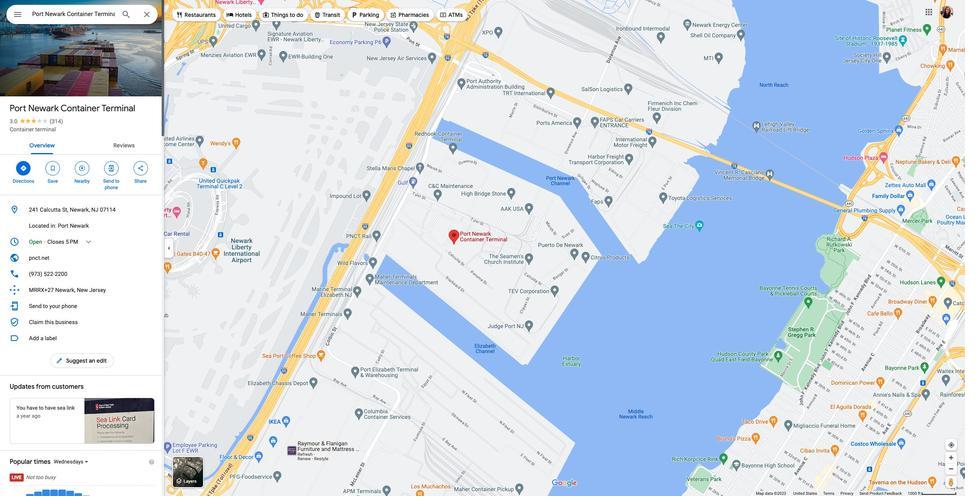 Task type: describe. For each thing, give the bounding box(es) containing it.
updates from customers
[[10, 383, 84, 391]]

3.0
[[10, 118, 17, 125]]

popular
[[10, 459, 32, 467]]

2 91% busy at 10 am. image from the top
[[50, 491, 58, 497]]

located in: port newark button
[[0, 218, 164, 234]]

container inside 'button'
[[10, 126, 34, 133]]

atms
[[449, 11, 463, 19]]

popular times at port newark container terminal region
[[0, 451, 164, 497]]

nearby
[[74, 179, 90, 184]]

241
[[29, 207, 38, 213]]

 button
[[6, 5, 29, 26]]

too
[[36, 475, 43, 481]]

 things to do
[[262, 10, 303, 19]]

2 91% busy at 11 am. image from the top
[[58, 491, 66, 497]]

busy
[[45, 475, 56, 481]]

wednesdays
[[54, 459, 83, 465]]

send for send to phone
[[103, 179, 114, 184]]

times
[[34, 459, 51, 467]]

edit
[[97, 358, 107, 365]]

not
[[26, 475, 34, 481]]

parking
[[360, 11, 379, 19]]

footer inside google maps element
[[757, 492, 908, 497]]


[[262, 10, 270, 19]]

1 76% busy at 7 am. image from the top
[[26, 488, 34, 497]]

feedback
[[885, 492, 902, 497]]


[[108, 164, 115, 173]]

newark, inside 241 calcutta st, newark, nj 07114 button
[[70, 207, 90, 213]]

sea
[[57, 406, 65, 412]]

terms
[[824, 492, 835, 497]]

zoom in image
[[949, 455, 955, 462]]

43% busy at 4 pm. image
[[98, 488, 106, 497]]

0 vertical spatial port
[[10, 103, 26, 114]]

0 horizontal spatial newark
[[28, 103, 59, 114]]

newark, inside "mrrx+27 newark, new jersey" button
[[55, 287, 75, 294]]

ago
[[32, 414, 41, 420]]

port newark container terminal
[[10, 103, 135, 114]]

send to phone
[[103, 179, 120, 191]]

pnct.net link
[[0, 250, 164, 266]]

in:
[[51, 223, 56, 229]]

 hotels
[[226, 10, 252, 19]]

calcutta
[[40, 207, 61, 213]]

label
[[45, 336, 57, 342]]

2 have from the left
[[45, 406, 56, 412]]

mrrx+27 newark, new jersey button
[[0, 282, 164, 299]]

google account: cara nguyen  
(cara.nguyen@adept.ai) image
[[941, 5, 954, 18]]

add
[[29, 336, 39, 342]]

07114
[[100, 207, 116, 213]]

91% busy at 9 am. image
[[42, 491, 50, 497]]

container terminal
[[10, 126, 56, 133]]

send product feedback
[[860, 492, 902, 497]]

show open hours for the week image
[[85, 239, 92, 246]]

privacy
[[841, 492, 854, 497]]


[[49, 164, 56, 173]]

hours image
[[10, 237, 19, 247]]

reviews button
[[107, 135, 141, 155]]

2200
[[55, 271, 67, 278]]

do
[[297, 11, 303, 19]]

wednesdays option
[[54, 459, 85, 465]]

actions for port newark container terminal region
[[0, 155, 164, 195]]

522-
[[44, 271, 55, 278]]

popular times
[[10, 459, 51, 467]]

 parking
[[351, 10, 379, 19]]

pnct.net
[[29, 255, 49, 262]]

share
[[135, 179, 147, 184]]

united states button
[[794, 492, 818, 497]]

transit
[[323, 11, 340, 19]]

0% busy at 5 pm. image
[[106, 488, 114, 497]]

add a label
[[29, 336, 57, 342]]

zoom out image
[[949, 467, 955, 473]]

google maps element
[[0, 0, 966, 497]]

to inside  things to do
[[290, 11, 295, 19]]

claim this business link
[[0, 315, 164, 331]]

56% busy at 6 am. image
[[18, 488, 26, 497]]

wednesdays button
[[54, 459, 133, 466]]

70% busy at 2 pm. image
[[82, 488, 90, 497]]

located in: port newark
[[29, 223, 89, 229]]


[[226, 10, 234, 19]]

states
[[806, 492, 818, 497]]

terms button
[[824, 492, 835, 497]]


[[176, 10, 183, 19]]

not too busy
[[26, 475, 56, 481]]

claim
[[29, 319, 43, 326]]

none field inside port newark container terminal field
[[32, 9, 115, 19]]

0 vertical spatial container
[[61, 103, 100, 114]]

103
[[21, 80, 31, 87]]



Task type: vqa. For each thing, say whether or not it's contained in the screenshot.
Closes
yes



Task type: locate. For each thing, give the bounding box(es) containing it.
map
[[757, 492, 765, 497]]

updates
[[10, 383, 35, 391]]

to left do
[[290, 11, 295, 19]]

show street view coverage image
[[946, 477, 958, 489]]

a right add
[[40, 336, 43, 342]]

85% busy at 8 am. image
[[34, 488, 42, 497], [34, 492, 42, 497]]

1 vertical spatial phone
[[62, 303, 77, 310]]

phone down 
[[105, 185, 118, 191]]

1 horizontal spatial newark
[[70, 223, 89, 229]]

ft
[[918, 492, 921, 497]]

collapse side panel image
[[165, 244, 173, 253]]

newark down 241 calcutta st, newark, nj 07114 button
[[70, 223, 89, 229]]

newark, down 2200 at left
[[55, 287, 75, 294]]

business
[[55, 319, 78, 326]]

5 pm
[[66, 239, 78, 245]]

reviews
[[113, 142, 135, 149]]

photo of port newark container terminal image
[[0, 0, 164, 103]]

91% busy at 11 am. image left 87% busy at 12 pm. image
[[58, 488, 66, 497]]

None field
[[32, 9, 115, 19]]

tab list containing overview
[[0, 135, 164, 155]]

 suggest an edit
[[56, 357, 107, 366]]

tab list inside google maps element
[[0, 135, 164, 155]]

85% busy at 8 am. image left 91% busy at 9 am. image
[[34, 492, 42, 497]]

1 91% busy at 10 am. image from the top
[[50, 488, 58, 497]]

0% busy at 5 am. image
[[10, 488, 18, 497]]

to left share
[[115, 179, 120, 184]]

send product feedback button
[[860, 492, 902, 497]]

79% busy at 1 pm. image left '70% busy at 2 pm.' icon
[[74, 488, 82, 497]]

jersey
[[89, 287, 106, 294]]

76% busy at 7 am. image
[[26, 488, 34, 497], [26, 495, 34, 497]]

1 vertical spatial a
[[16, 414, 19, 420]]

newark inside button
[[70, 223, 89, 229]]

newark
[[28, 103, 59, 114], [70, 223, 89, 229]]

314 reviews element
[[50, 118, 63, 125]]

live
[[12, 476, 22, 481]]

(973) 522-2200
[[29, 271, 67, 278]]

footer
[[757, 492, 908, 497]]

send left product
[[860, 492, 869, 497]]

send inside send to phone
[[103, 179, 114, 184]]

send to your phone button
[[0, 299, 164, 315]]

st,
[[62, 207, 68, 213]]

newark,
[[70, 207, 90, 213], [55, 287, 75, 294]]

send for send to your phone
[[29, 303, 42, 310]]

0 horizontal spatial have
[[27, 406, 38, 412]]

photos
[[33, 80, 53, 87]]

1 horizontal spatial port
[[58, 223, 68, 229]]

0 vertical spatial send
[[103, 179, 114, 184]]

0 vertical spatial phone
[[105, 185, 118, 191]]

port inside button
[[58, 223, 68, 229]]

a left year
[[16, 414, 19, 420]]

79% busy at 1 pm. image
[[74, 488, 82, 497], [74, 494, 82, 497]]

91% busy at 9 am. image
[[42, 488, 50, 497]]

1 vertical spatial newark
[[70, 223, 89, 229]]

0 horizontal spatial port
[[10, 103, 26, 114]]

send for send product feedback
[[860, 492, 869, 497]]

0 vertical spatial newark
[[28, 103, 59, 114]]

phone inside button
[[62, 303, 77, 310]]

(314)
[[50, 118, 63, 125]]

2 79% busy at 1 pm. image from the top
[[74, 494, 82, 497]]

0% busy at 9 pm. image
[[139, 488, 146, 497]]

1 79% busy at 1 pm. image from the top
[[74, 488, 82, 497]]

1 horizontal spatial a
[[40, 336, 43, 342]]

1 91% busy at 11 am. image from the top
[[58, 488, 66, 497]]

⋅
[[43, 239, 46, 245]]


[[56, 357, 63, 366]]

claim this business
[[29, 319, 78, 326]]

91% busy at 11 am. image
[[58, 488, 66, 497], [58, 491, 66, 497]]

1 horizontal spatial send
[[103, 179, 114, 184]]

newark, right st,
[[70, 207, 90, 213]]

tab list
[[0, 135, 164, 155]]

©2023
[[774, 492, 787, 497]]

0 vertical spatial a
[[40, 336, 43, 342]]

phone
[[105, 185, 118, 191], [62, 303, 77, 310]]

2 76% busy at 7 am. image from the top
[[26, 495, 34, 497]]

send
[[103, 179, 114, 184], [29, 303, 42, 310], [860, 492, 869, 497]]

container up 314 reviews element
[[61, 103, 100, 114]]

port
[[10, 103, 26, 114], [58, 223, 68, 229]]

1 have from the left
[[27, 406, 38, 412]]

Port Newark Container Terminal field
[[6, 5, 158, 24]]

from
[[36, 383, 50, 391]]


[[13, 9, 23, 20]]

send down 
[[103, 179, 114, 184]]


[[78, 164, 86, 173]]

send up claim at bottom left
[[29, 303, 42, 310]]

1 vertical spatial send
[[29, 303, 42, 310]]

things
[[271, 11, 289, 19]]

2 horizontal spatial send
[[860, 492, 869, 497]]

information for port newark container terminal region
[[0, 202, 164, 331]]

currently 48% busy, usually 59% busy. image
[[90, 488, 98, 497]]

located
[[29, 223, 49, 229]]

0 horizontal spatial phone
[[62, 303, 77, 310]]

3.0 stars image
[[17, 118, 50, 124]]

to inside you have to have sea link a year ago
[[39, 406, 44, 412]]

have
[[27, 406, 38, 412], [45, 406, 56, 412]]

new
[[77, 287, 88, 294]]

container down 3.0
[[10, 126, 34, 133]]

 search field
[[6, 5, 158, 26]]

port up 3.0
[[10, 103, 26, 114]]

customers
[[52, 383, 84, 391]]

newark up 3.0 stars image
[[28, 103, 59, 114]]

have left sea at the left
[[45, 406, 56, 412]]

have up ago on the left of the page
[[27, 406, 38, 412]]

1 horizontal spatial container
[[61, 103, 100, 114]]

you
[[16, 406, 25, 412]]

241 calcutta st, newark, nj 07114 button
[[0, 202, 164, 218]]

1 horizontal spatial phone
[[105, 185, 118, 191]]

suggest
[[66, 358, 88, 365]]

91% busy at 10 am. image
[[50, 488, 58, 497], [50, 491, 58, 497]]

0 vertical spatial newark,
[[70, 207, 90, 213]]

show your location image
[[948, 442, 956, 449]]

container
[[61, 103, 100, 114], [10, 126, 34, 133]]

to
[[290, 11, 295, 19], [115, 179, 120, 184], [43, 303, 48, 310], [39, 406, 44, 412]]

port newark container terminal main content
[[0, 0, 164, 497]]

1 vertical spatial port
[[58, 223, 68, 229]]

2 vertical spatial send
[[860, 492, 869, 497]]

to left your
[[43, 303, 48, 310]]

 restaurants
[[176, 10, 216, 19]]

closes
[[47, 239, 64, 245]]

link
[[67, 406, 75, 412]]

year
[[21, 414, 30, 420]]

1 vertical spatial container
[[10, 126, 34, 133]]

79% busy at 1 pm. image right 87% busy at 12 pm. icon
[[74, 494, 82, 497]]

 atms
[[440, 10, 463, 19]]

1 85% busy at 8 am. image from the top
[[34, 488, 42, 497]]

send inside the information for port newark container terminal region
[[29, 303, 42, 310]]

91% busy at 10 am. image right 91% busy at 9 am. image
[[50, 491, 58, 497]]

add a label button
[[0, 331, 164, 347]]

this
[[45, 319, 54, 326]]

your
[[49, 303, 60, 310]]

1 vertical spatial newark,
[[55, 287, 75, 294]]

a inside button
[[40, 336, 43, 342]]

to inside button
[[43, 303, 48, 310]]

to inside send to phone
[[115, 179, 120, 184]]

103 photos
[[21, 80, 53, 87]]

overview
[[29, 142, 55, 149]]

0 horizontal spatial container
[[10, 126, 34, 133]]

87% busy at 12 pm. image
[[66, 488, 74, 497]]

privacy button
[[841, 492, 854, 497]]

united
[[794, 492, 805, 497]]

 pharmacies
[[390, 10, 429, 19]]

footer containing map data ©2023
[[757, 492, 908, 497]]

a inside you have to have sea link a year ago
[[16, 414, 19, 420]]

hotels
[[235, 11, 252, 19]]

0% busy at 7 pm. image
[[123, 488, 130, 497]]

1000
[[908, 492, 917, 497]]


[[440, 10, 447, 19]]

2 85% busy at 8 am. image from the top
[[34, 492, 42, 497]]

85% busy at 8 am. image left 91% busy at 9 am. icon
[[34, 488, 42, 497]]

mrrx+27 newark, new jersey
[[29, 287, 106, 294]]


[[351, 10, 358, 19]]

0 horizontal spatial a
[[16, 414, 19, 420]]

0% busy at 10 pm. image
[[147, 488, 154, 497]]

1 horizontal spatial have
[[45, 406, 56, 412]]

phone right your
[[62, 303, 77, 310]]

an
[[89, 358, 95, 365]]

0% busy at 8 pm. image
[[131, 488, 138, 497]]

phone inside send to phone
[[105, 185, 118, 191]]

you have to have sea link a year ago
[[16, 406, 75, 420]]

restaurants
[[185, 11, 216, 19]]

mrrx+27
[[29, 287, 54, 294]]

91% busy at 11 am. image left 87% busy at 12 pm. icon
[[58, 491, 66, 497]]

87% busy at 12 pm. image
[[66, 492, 74, 497]]

send to your phone
[[29, 303, 77, 310]]

overview button
[[23, 135, 61, 155]]

0 horizontal spatial send
[[29, 303, 42, 310]]

to up ago on the left of the page
[[39, 406, 44, 412]]

0% busy at 6 pm. image
[[114, 488, 122, 497]]

directions
[[13, 179, 34, 184]]

91% busy at 10 am. image right 91% busy at 9 am. icon
[[50, 488, 58, 497]]

1000 ft button
[[908, 492, 957, 497]]


[[314, 10, 321, 19]]


[[20, 164, 27, 173]]

port right in:
[[58, 223, 68, 229]]


[[390, 10, 397, 19]]

container terminal button
[[10, 126, 56, 134]]



